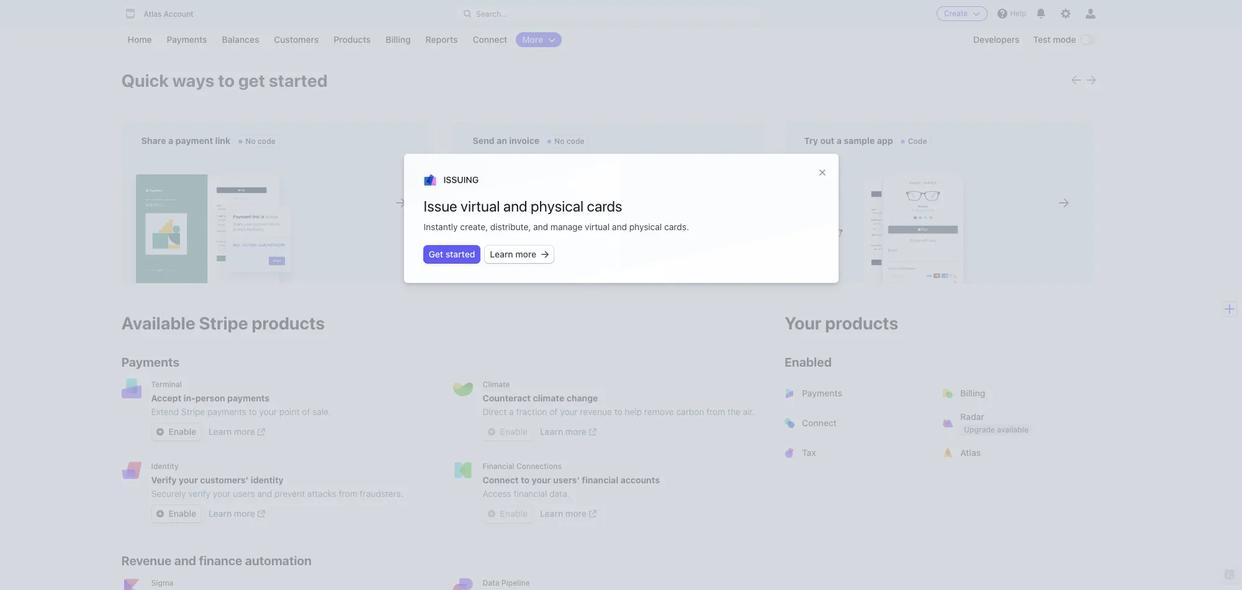 Task type: vqa. For each thing, say whether or not it's contained in the screenshot.
the top Billing
yes



Task type: locate. For each thing, give the bounding box(es) containing it.
started
[[269, 70, 328, 91], [446, 249, 475, 259]]

issue virtual and physical cards
[[424, 197, 623, 215]]

counteract
[[483, 393, 531, 404]]

atlas down upgrade
[[960, 448, 981, 458]]

remove
[[645, 407, 674, 417]]

a down counteract
[[509, 407, 514, 417]]

1 of from the left
[[302, 407, 310, 417]]

direct
[[483, 407, 507, 417]]

1 vertical spatial from
[[339, 489, 358, 499]]

1 no code from the left
[[246, 137, 276, 146]]

started down customers link
[[269, 70, 328, 91]]

0 vertical spatial payments link
[[161, 32, 213, 47]]

your
[[785, 313, 822, 333]]

financial right 'users''
[[582, 475, 619, 486]]

learn down "person"
[[209, 427, 232, 437]]

atlas link
[[936, 438, 1096, 468]]

enable button down access
[[483, 506, 533, 523]]

connect up tax
[[802, 418, 837, 429]]

1 horizontal spatial no code
[[555, 137, 585, 146]]

started right 'get'
[[446, 249, 475, 259]]

share a payment link
[[141, 135, 231, 146]]

code right the invoice
[[567, 137, 585, 146]]

revenue
[[121, 554, 172, 568]]

0 horizontal spatial products
[[252, 313, 325, 333]]

identity
[[151, 462, 179, 471]]

0 vertical spatial atlas
[[144, 9, 162, 19]]

learn for access financial data.
[[540, 509, 563, 519]]

from
[[707, 407, 726, 417], [339, 489, 358, 499]]

virtual up create,
[[461, 197, 500, 215]]

to
[[218, 70, 235, 91], [249, 407, 257, 417], [615, 407, 623, 417], [521, 475, 530, 486]]

accounts
[[621, 475, 660, 486]]

enable link for securely
[[151, 506, 201, 523]]

verify
[[151, 475, 177, 486]]

0 horizontal spatial billing
[[386, 34, 411, 45]]

2 products from the left
[[825, 313, 898, 333]]

enable for svg image underneath extend
[[169, 427, 196, 437]]

customers'
[[200, 475, 249, 486]]

learn for extend stripe payments to your point of sale.
[[209, 427, 232, 437]]

2 enable link from the top
[[151, 506, 201, 523]]

enable for svg image under the direct
[[500, 427, 528, 437]]

your up verify
[[179, 475, 198, 486]]

connect link up tax
[[777, 409, 938, 438]]

0 horizontal spatial code
[[258, 137, 276, 146]]

0 vertical spatial started
[[269, 70, 328, 91]]

2 no code from the left
[[555, 137, 585, 146]]

radar upgrade available
[[960, 412, 1029, 435]]

learn more link down distribute,
[[485, 246, 554, 263]]

billing link left reports link
[[380, 32, 417, 47]]

1 vertical spatial atlas
[[960, 448, 981, 458]]

0 horizontal spatial billing link
[[380, 32, 417, 47]]

reports link
[[420, 32, 464, 47]]

no for share a payment link
[[246, 137, 256, 146]]

1 code from the left
[[258, 137, 276, 146]]

enable link down extend
[[151, 424, 201, 441]]

and up distribute,
[[504, 197, 528, 215]]

to left the point
[[249, 407, 257, 417]]

virtual down cards
[[585, 221, 610, 232]]

try
[[805, 135, 819, 146]]

learn more down the data.
[[540, 509, 587, 519]]

learn more link for direct a fraction of your revenue to help remove carbon from the air.
[[540, 426, 597, 438]]

connect
[[473, 34, 508, 45], [802, 418, 837, 429], [483, 475, 519, 486]]

physical
[[531, 197, 584, 215], [630, 221, 662, 232]]

2 vertical spatial connect
[[483, 475, 519, 486]]

1 vertical spatial enable link
[[151, 506, 201, 523]]

learn more link down the data.
[[540, 508, 597, 520]]

ways
[[172, 70, 215, 91]]

billing up the radar
[[960, 388, 985, 399]]

1 horizontal spatial payments link
[[777, 379, 938, 409]]

atlas account
[[144, 9, 194, 19]]

learn more for securely verify your users and prevent attacks from fraudsters.
[[209, 509, 255, 519]]

get started
[[429, 249, 475, 259]]

verify
[[188, 489, 211, 499]]

1 vertical spatial started
[[446, 249, 475, 259]]

to left help
[[615, 407, 623, 417]]

enable link for extend
[[151, 424, 201, 441]]

atlas for atlas account
[[144, 9, 162, 19]]

from left the
[[707, 407, 726, 417]]

learn down verify
[[209, 509, 232, 519]]

0 horizontal spatial of
[[302, 407, 310, 417]]

test mode
[[1034, 34, 1077, 45]]

payments
[[167, 34, 207, 45], [121, 355, 180, 370], [802, 388, 842, 399]]

change
[[567, 393, 598, 404]]

learn more link down revenue
[[540, 426, 597, 438]]

tax
[[802, 448, 816, 458]]

to inside the climate counteract climate change direct a fraction of your revenue to help remove carbon from the air.
[[615, 407, 623, 417]]

1 vertical spatial stripe
[[181, 407, 205, 417]]

0 vertical spatial connect link
[[467, 32, 514, 47]]

learn more link down terminal accept in-person payments extend stripe payments to your point of sale.
[[209, 426, 265, 438]]

payments down account
[[167, 34, 207, 45]]

fraudsters.
[[360, 489, 404, 499]]

1 vertical spatial virtual
[[585, 221, 610, 232]]

no right the invoice
[[555, 137, 565, 146]]

1 horizontal spatial code
[[567, 137, 585, 146]]

connect link down search…
[[467, 32, 514, 47]]

of left sale.
[[302, 407, 310, 417]]

1 horizontal spatial no
[[555, 137, 565, 146]]

get
[[429, 249, 443, 259]]

extend
[[151, 407, 179, 417]]

started inside button
[[446, 249, 475, 259]]

0 vertical spatial billing
[[386, 34, 411, 45]]

to left get
[[218, 70, 235, 91]]

0 horizontal spatial payments link
[[161, 32, 213, 47]]

1 horizontal spatial of
[[550, 407, 558, 417]]

an
[[497, 135, 507, 146]]

payments
[[227, 393, 270, 404], [207, 407, 247, 417]]

1 horizontal spatial from
[[707, 407, 726, 417]]

climate counteract climate change direct a fraction of your revenue to help remove carbon from the air.
[[483, 380, 755, 417]]

more down terminal accept in-person payments extend stripe payments to your point of sale.
[[234, 427, 255, 437]]

1 horizontal spatial a
[[509, 407, 514, 417]]

financial down connections
[[514, 489, 547, 499]]

payments link down account
[[161, 32, 213, 47]]

no right link
[[246, 137, 256, 146]]

a right share on the left top of the page
[[168, 135, 173, 146]]

0 horizontal spatial a
[[168, 135, 173, 146]]

1 horizontal spatial financial
[[582, 475, 619, 486]]

0 horizontal spatial no
[[246, 137, 256, 146]]

your left the point
[[259, 407, 277, 417]]

manage
[[551, 221, 583, 232]]

enable for svg icon
[[500, 509, 528, 519]]

payments link down enabled
[[777, 379, 938, 409]]

person
[[195, 393, 225, 404]]

1 horizontal spatial connect link
[[777, 409, 938, 438]]

from right attacks
[[339, 489, 358, 499]]

toolbar
[[1072, 75, 1096, 87]]

and left finance
[[174, 554, 196, 568]]

0 vertical spatial enable link
[[151, 424, 201, 441]]

more for access financial data.
[[566, 509, 587, 519]]

2 vertical spatial payments
[[802, 388, 842, 399]]

to down connections
[[521, 475, 530, 486]]

more for securely verify your users and prevent attacks from fraudsters.
[[234, 509, 255, 519]]

your inside terminal accept in-person payments extend stripe payments to your point of sale.
[[259, 407, 277, 417]]

1 vertical spatial billing link
[[936, 379, 1096, 409]]

balances link
[[216, 32, 265, 47]]

learn more down climate
[[540, 427, 587, 437]]

access
[[483, 489, 512, 499]]

your down change
[[560, 407, 578, 417]]

virtual
[[461, 197, 500, 215], [585, 221, 610, 232]]

more
[[523, 34, 543, 45]]

learn more down users
[[209, 509, 255, 519]]

0 horizontal spatial no code
[[246, 137, 276, 146]]

payments down enabled
[[802, 388, 842, 399]]

atlas inside button
[[144, 9, 162, 19]]

enable down extend
[[169, 427, 196, 437]]

developers
[[974, 34, 1020, 45]]

0 horizontal spatial started
[[269, 70, 328, 91]]

the
[[728, 407, 741, 417]]

data.
[[550, 489, 570, 499]]

enable right svg icon
[[500, 509, 528, 519]]

svg image down the direct
[[488, 429, 495, 436]]

2 of from the left
[[550, 407, 558, 417]]

enable button down the direct
[[483, 424, 533, 441]]

2 enable button from the top
[[483, 506, 533, 523]]

svg image down extend
[[156, 429, 164, 436]]

shift section content left image
[[1072, 75, 1082, 85]]

payments down "person"
[[207, 407, 247, 417]]

1 vertical spatial physical
[[630, 221, 662, 232]]

more down distribute,
[[516, 249, 537, 259]]

1 vertical spatial connect link
[[777, 409, 938, 438]]

revenue and finance automation
[[121, 554, 312, 568]]

payments right "person"
[[227, 393, 270, 404]]

billing
[[386, 34, 411, 45], [960, 388, 985, 399]]

learn down fraction
[[540, 427, 563, 437]]

your products
[[785, 313, 898, 333]]

1 vertical spatial enable button
[[483, 506, 533, 523]]

and
[[504, 197, 528, 215], [534, 221, 548, 232], [612, 221, 627, 232], [257, 489, 272, 499], [174, 554, 196, 568]]

no code for share a payment link
[[246, 137, 276, 146]]

physical left cards.
[[630, 221, 662, 232]]

more down users
[[234, 509, 255, 519]]

finance
[[199, 554, 242, 568]]

enable link down securely
[[151, 506, 201, 523]]

learn down distribute,
[[490, 249, 513, 259]]

0 vertical spatial from
[[707, 407, 726, 417]]

svg image
[[488, 511, 495, 518]]

a
[[168, 135, 173, 146], [837, 135, 842, 146], [509, 407, 514, 417]]

code right link
[[258, 137, 276, 146]]

billing left the reports
[[386, 34, 411, 45]]

stripe
[[199, 313, 248, 333], [181, 407, 205, 417]]

no code right the invoice
[[555, 137, 585, 146]]

0 horizontal spatial from
[[339, 489, 358, 499]]

learn more for access financial data.
[[540, 509, 587, 519]]

learn down the data.
[[540, 509, 563, 519]]

connect down financial
[[483, 475, 519, 486]]

enable for svg image under securely
[[169, 509, 196, 519]]

physical up instantly create, distribute, and manage virtual and physical cards.
[[531, 197, 584, 215]]

atlas left account
[[144, 9, 162, 19]]

0 vertical spatial enable button
[[483, 424, 533, 441]]

2 code from the left
[[567, 137, 585, 146]]

products
[[334, 34, 371, 45]]

enable down fraction
[[500, 427, 528, 437]]

1 horizontal spatial billing
[[960, 388, 985, 399]]

0 horizontal spatial atlas
[[144, 9, 162, 19]]

and left manage
[[534, 221, 548, 232]]

enable down securely
[[169, 509, 196, 519]]

1 horizontal spatial products
[[825, 313, 898, 333]]

code
[[908, 137, 927, 146]]

learn more link for extend stripe payments to your point of sale.
[[209, 426, 265, 438]]

1 no from the left
[[246, 137, 256, 146]]

svg image down instantly create, distribute, and manage virtual and physical cards.
[[542, 251, 549, 258]]

mode
[[1053, 34, 1077, 45]]

2 no from the left
[[555, 137, 565, 146]]

more down revenue
[[566, 427, 587, 437]]

1 horizontal spatial atlas
[[960, 448, 981, 458]]

of
[[302, 407, 310, 417], [550, 407, 558, 417]]

connect down search…
[[473, 34, 508, 45]]

learn more link for securely verify your users and prevent attacks from fraudsters.
[[209, 508, 265, 520]]

1 horizontal spatial started
[[446, 249, 475, 259]]

more down the data.
[[566, 509, 587, 519]]

notifications image
[[1037, 9, 1047, 19]]

1 enable link from the top
[[151, 424, 201, 441]]

of inside terminal accept in-person payments extend stripe payments to your point of sale.
[[302, 407, 310, 417]]

0 horizontal spatial virtual
[[461, 197, 500, 215]]

your inside the climate counteract climate change direct a fraction of your revenue to help remove carbon from the air.
[[560, 407, 578, 417]]

payments up terminal
[[121, 355, 180, 370]]

connect link
[[467, 32, 514, 47], [777, 409, 938, 438]]

quick
[[121, 70, 169, 91]]

0 vertical spatial virtual
[[461, 197, 500, 215]]

to inside financial connections connect to your users' financial accounts access financial data.
[[521, 475, 530, 486]]

financial
[[582, 475, 619, 486], [514, 489, 547, 499]]

billing link up available
[[936, 379, 1096, 409]]

1 vertical spatial payments
[[121, 355, 180, 370]]

a right out
[[837, 135, 842, 146]]

enable button
[[483, 424, 533, 441], [483, 506, 533, 523]]

terminal
[[151, 380, 182, 389]]

1 enable button from the top
[[483, 424, 533, 441]]

code
[[258, 137, 276, 146], [567, 137, 585, 146]]

instantly
[[424, 221, 458, 232]]

issuing
[[444, 174, 479, 185]]

0 horizontal spatial physical
[[531, 197, 584, 215]]

atlas
[[144, 9, 162, 19], [960, 448, 981, 458]]

share
[[141, 135, 166, 146]]

Search… search field
[[456, 6, 761, 21]]

learn more for direct a fraction of your revenue to help remove carbon from the air.
[[540, 427, 587, 437]]

learn more link down users
[[209, 508, 265, 520]]

distribute,
[[491, 221, 531, 232]]

enable link
[[151, 424, 201, 441], [151, 506, 201, 523]]

no code right link
[[246, 137, 276, 146]]

stripe inside terminal accept in-person payments extend stripe payments to your point of sale.
[[181, 407, 205, 417]]

0 horizontal spatial financial
[[514, 489, 547, 499]]

and down identity
[[257, 489, 272, 499]]

learn more down terminal accept in-person payments extend stripe payments to your point of sale.
[[209, 427, 255, 437]]

svg image down securely
[[156, 511, 164, 518]]

your down connections
[[532, 475, 551, 486]]

0 vertical spatial financial
[[582, 475, 619, 486]]

svg image
[[542, 251, 549, 258], [156, 429, 164, 436], [488, 429, 495, 436], [156, 511, 164, 518]]

learn more link
[[485, 246, 554, 263], [209, 426, 265, 438], [540, 426, 597, 438], [209, 508, 265, 520], [540, 508, 597, 520]]

create,
[[460, 221, 488, 232]]

no for send an invoice
[[555, 137, 565, 146]]

account
[[164, 9, 194, 19]]

enable
[[169, 427, 196, 437], [500, 427, 528, 437], [169, 509, 196, 519], [500, 509, 528, 519]]

no
[[246, 137, 256, 146], [555, 137, 565, 146]]

learn more for extend stripe payments to your point of sale.
[[209, 427, 255, 437]]

of down climate
[[550, 407, 558, 417]]

1 horizontal spatial virtual
[[585, 221, 610, 232]]



Task type: describe. For each thing, give the bounding box(es) containing it.
and inside identity verify your customers' identity securely verify your users and prevent attacks from fraudsters.
[[257, 489, 272, 499]]

code for share a payment link
[[258, 137, 276, 146]]

invoice
[[509, 135, 540, 146]]

enable button for direct
[[483, 424, 533, 441]]

instantly create, distribute, and manage virtual and physical cards.
[[424, 221, 689, 232]]

1 horizontal spatial billing link
[[936, 379, 1096, 409]]

data pipeline
[[483, 579, 530, 588]]

try out a sample app
[[805, 135, 893, 146]]

help
[[625, 407, 642, 417]]

prevent
[[275, 489, 305, 499]]

customers
[[274, 34, 319, 45]]

securely
[[151, 489, 186, 499]]

enabled
[[785, 355, 832, 370]]

more for direct a fraction of your revenue to help remove carbon from the air.
[[566, 427, 587, 437]]

from inside the climate counteract climate change direct a fraction of your revenue to help remove carbon from the air.
[[707, 407, 726, 417]]

a inside the climate counteract climate change direct a fraction of your revenue to help remove carbon from the air.
[[509, 407, 514, 417]]

financial
[[483, 462, 515, 471]]

quick ways to get started
[[121, 70, 328, 91]]

air.
[[743, 407, 755, 417]]

products link
[[328, 32, 377, 47]]

1 vertical spatial connect
[[802, 418, 837, 429]]

1 vertical spatial payments link
[[777, 379, 938, 409]]

get
[[238, 70, 265, 91]]

upgrade
[[964, 425, 995, 435]]

1 vertical spatial payments
[[207, 407, 247, 417]]

your down customers'
[[213, 489, 231, 499]]

more button
[[516, 32, 562, 47]]

connections
[[517, 462, 562, 471]]

identity verify your customers' identity securely verify your users and prevent attacks from fraudsters.
[[151, 462, 404, 499]]

available
[[121, 313, 195, 333]]

users
[[233, 489, 255, 499]]

identity
[[251, 475, 284, 486]]

cards.
[[665, 221, 689, 232]]

financial connections connect to your users' financial accounts access financial data.
[[483, 462, 660, 499]]

payment
[[176, 135, 213, 146]]

balances
[[222, 34, 259, 45]]

available stripe products
[[121, 313, 325, 333]]

0 vertical spatial payments
[[167, 34, 207, 45]]

developers link
[[968, 32, 1026, 47]]

data
[[483, 579, 500, 588]]

terminal accept in-person payments extend stripe payments to your point of sale.
[[151, 380, 331, 417]]

in-
[[184, 393, 195, 404]]

out
[[821, 135, 835, 146]]

attacks
[[307, 489, 337, 499]]

carbon
[[677, 407, 705, 417]]

1 products from the left
[[252, 313, 325, 333]]

2 horizontal spatial a
[[837, 135, 842, 146]]

create button
[[937, 6, 988, 21]]

reports
[[426, 34, 458, 45]]

app
[[877, 135, 893, 146]]

and down cards
[[612, 221, 627, 232]]

customers link
[[268, 32, 325, 47]]

of inside the climate counteract climate change direct a fraction of your revenue to help remove carbon from the air.
[[550, 407, 558, 417]]

users'
[[553, 475, 580, 486]]

climate
[[483, 380, 510, 389]]

shift section content right image
[[1086, 75, 1096, 85]]

get started button
[[424, 246, 480, 263]]

send
[[473, 135, 495, 146]]

home
[[128, 34, 152, 45]]

search…
[[476, 9, 508, 18]]

link
[[215, 135, 231, 146]]

0 horizontal spatial connect link
[[467, 32, 514, 47]]

accept
[[151, 393, 181, 404]]

learn more link for access financial data.
[[540, 508, 597, 520]]

atlas account button
[[121, 5, 206, 22]]

cards
[[587, 197, 623, 215]]

1 vertical spatial financial
[[514, 489, 547, 499]]

pipeline
[[502, 579, 530, 588]]

0 vertical spatial connect
[[473, 34, 508, 45]]

0 vertical spatial physical
[[531, 197, 584, 215]]

no code for send an invoice
[[555, 137, 585, 146]]

test
[[1034, 34, 1051, 45]]

0 vertical spatial billing link
[[380, 32, 417, 47]]

your inside financial connections connect to your users' financial accounts access financial data.
[[532, 475, 551, 486]]

fraction
[[516, 407, 547, 417]]

0 vertical spatial stripe
[[199, 313, 248, 333]]

code for send an invoice
[[567, 137, 585, 146]]

learn for direct a fraction of your revenue to help remove carbon from the air.
[[540, 427, 563, 437]]

available
[[997, 425, 1029, 435]]

atlas for atlas
[[960, 448, 981, 458]]

point
[[279, 407, 300, 417]]

home link
[[121, 32, 158, 47]]

radar
[[960, 412, 985, 422]]

enable button for your
[[483, 506, 533, 523]]

more for extend stripe payments to your point of sale.
[[234, 427, 255, 437]]

tax link
[[777, 438, 938, 468]]

learn more down distribute,
[[490, 249, 537, 259]]

1 vertical spatial billing
[[960, 388, 985, 399]]

from inside identity verify your customers' identity securely verify your users and prevent attacks from fraudsters.
[[339, 489, 358, 499]]

revenue
[[580, 407, 612, 417]]

sigma
[[151, 579, 174, 588]]

1 horizontal spatial physical
[[630, 221, 662, 232]]

automation
[[245, 554, 312, 568]]

0 vertical spatial payments
[[227, 393, 270, 404]]

learn for securely verify your users and prevent attacks from fraudsters.
[[209, 509, 232, 519]]

to inside terminal accept in-person payments extend stripe payments to your point of sale.
[[249, 407, 257, 417]]

sample
[[844, 135, 875, 146]]

connect inside financial connections connect to your users' financial accounts access financial data.
[[483, 475, 519, 486]]

climate
[[533, 393, 565, 404]]



